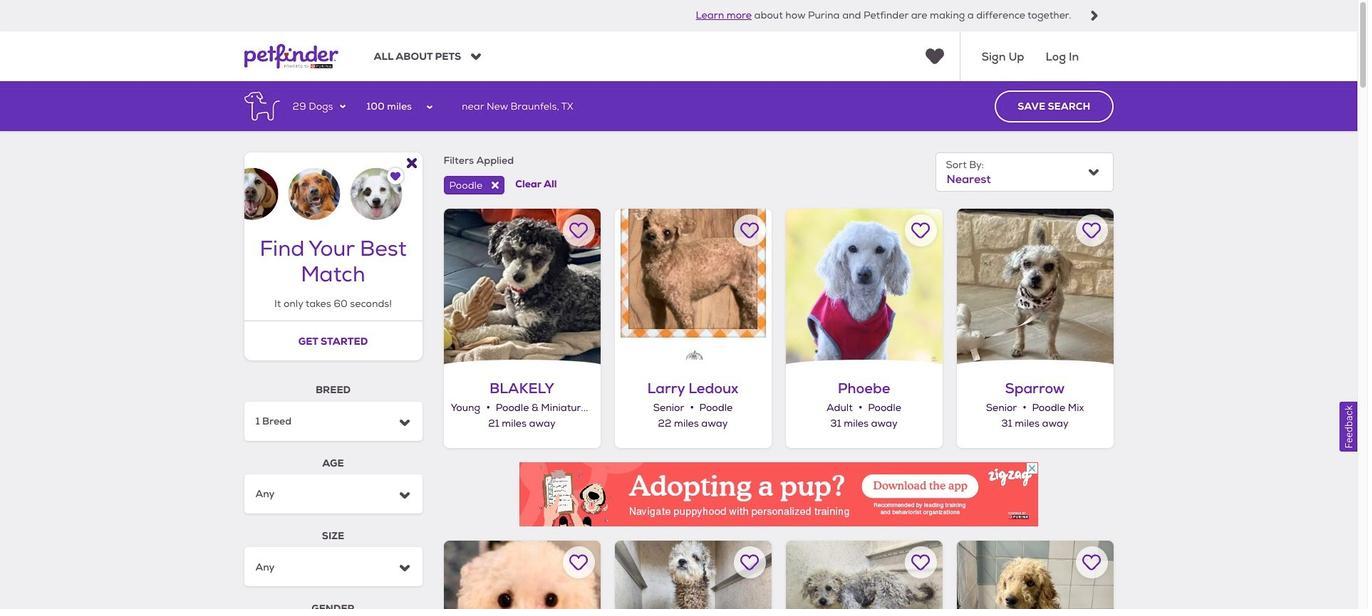 Task type: describe. For each thing, give the bounding box(es) containing it.
jack, adoptable dog, young male poodle mix, 34 miles away. image
[[786, 541, 942, 609]]

robbie (tx), adoptable dog, adult male poodle mix, 34 miles away. image
[[444, 541, 600, 609]]

diane, adoptable dog, young female poodle mix, 34 miles away. image
[[615, 541, 771, 609]]

larry ledoux, adoptable dog, senior male poodle, 22 miles away. image
[[615, 209, 771, 365]]

tucker, adoptable dog, adult male poodle mix, 34 miles away. image
[[957, 541, 1113, 609]]

petfinder home image
[[244, 32, 338, 82]]

blakely, adoptable dog, young female poodle & miniature schnauzer mix, 21 miles away. image
[[444, 209, 600, 365]]

sparrow, adoptable dog, senior female poodle mix, 31 miles away. image
[[957, 209, 1113, 365]]



Task type: locate. For each thing, give the bounding box(es) containing it.
advertisement element
[[519, 462, 1038, 526]]

main content
[[0, 82, 1357, 609]]

potential dog matches image
[[244, 153, 422, 220]]

phoebe, adoptable dog, adult female poodle, 31 miles away. image
[[786, 209, 942, 365]]



Task type: vqa. For each thing, say whether or not it's contained in the screenshot.
the Petfinder Home image
yes



